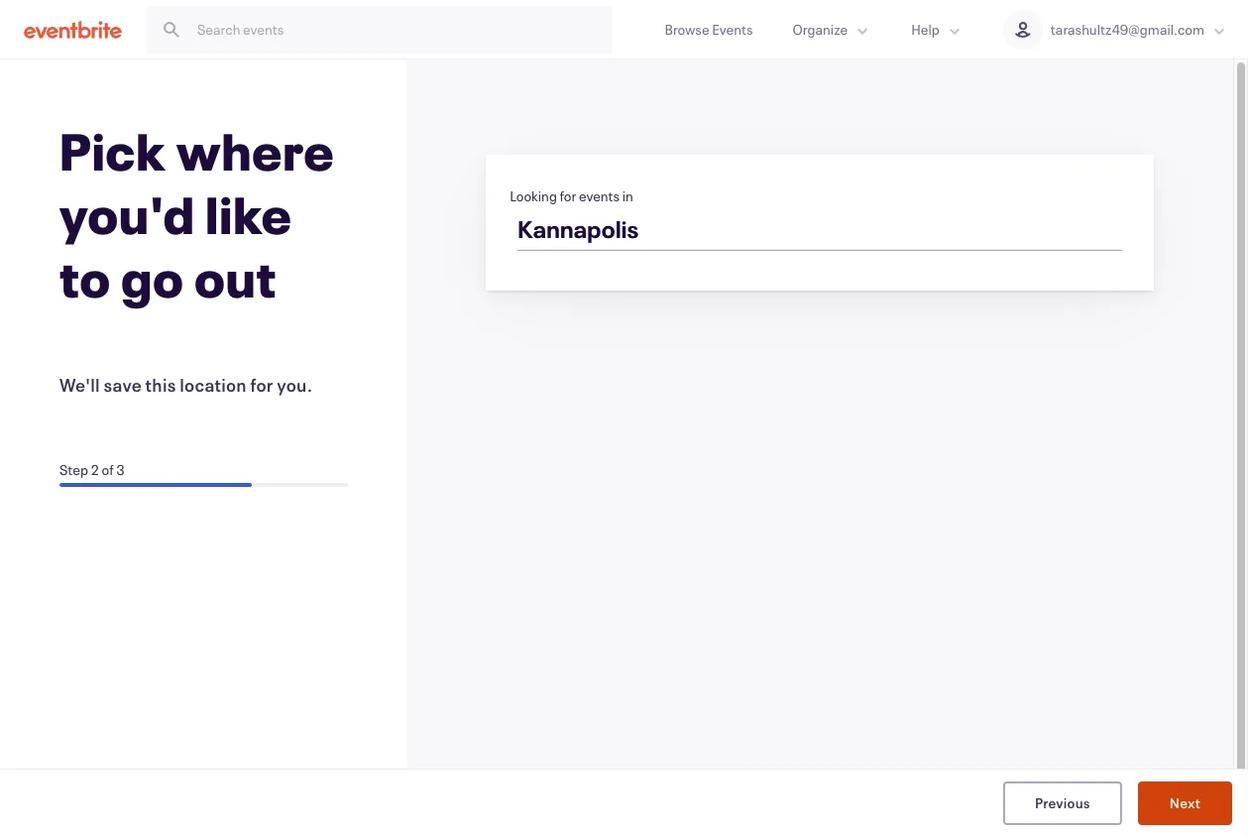 Task type: locate. For each thing, give the bounding box(es) containing it.
for left events
[[560, 186, 577, 205]]

for left you. on the top
[[250, 373, 273, 397]]

next button
[[1138, 782, 1233, 825]]

for
[[560, 186, 577, 205], [250, 373, 273, 397]]

help
[[912, 20, 940, 39]]

pick
[[60, 117, 166, 184]]

progressbar image
[[60, 483, 252, 487]]

organize link
[[773, 0, 892, 59]]

eventbrite image
[[24, 19, 122, 39]]

browse
[[665, 20, 710, 39]]

0 horizontal spatial for
[[250, 373, 273, 397]]

this
[[145, 373, 176, 397]]

where
[[177, 117, 335, 184]]

tarashultz49@gmail.com
[[1051, 20, 1205, 39]]

step
[[60, 460, 88, 479]]

None text field
[[504, 207, 1137, 257]]

organize
[[793, 20, 848, 39]]

0 vertical spatial for
[[560, 186, 577, 205]]

progressbar progress bar
[[60, 483, 348, 487]]

we'll save this location for you.
[[60, 373, 313, 397]]

2
[[91, 460, 99, 479]]

browse events
[[665, 20, 753, 39]]

pick where you'd like to go out
[[60, 117, 335, 311]]

to
[[60, 244, 111, 311]]

looking
[[510, 186, 557, 205]]

browse events link
[[645, 0, 773, 59]]

you'd
[[60, 181, 195, 248]]

in
[[623, 186, 634, 205]]



Task type: vqa. For each thing, say whether or not it's contained in the screenshot.
find events "element"
no



Task type: describe. For each thing, give the bounding box(es) containing it.
go
[[121, 244, 184, 311]]

of
[[102, 460, 114, 479]]

1 vertical spatial for
[[250, 373, 273, 397]]

events
[[712, 20, 753, 39]]

3
[[116, 460, 125, 479]]

step 2 of 3
[[60, 460, 125, 479]]

out
[[195, 244, 277, 311]]

you.
[[277, 373, 313, 397]]

location
[[180, 373, 247, 397]]

events
[[579, 186, 620, 205]]

save
[[104, 373, 142, 397]]

help link
[[892, 0, 984, 59]]

like
[[206, 181, 292, 248]]

tarashultz49@gmail.com link
[[984, 0, 1249, 59]]

next
[[1170, 793, 1201, 812]]

previous
[[1035, 793, 1091, 812]]

we'll
[[60, 373, 100, 397]]

looking for events in
[[510, 186, 634, 205]]

previous button
[[1004, 782, 1123, 825]]

1 horizontal spatial for
[[560, 186, 577, 205]]



